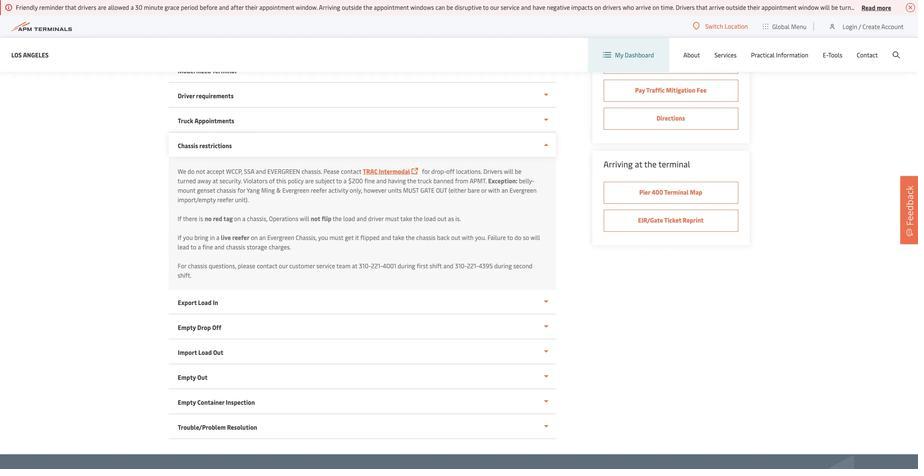 Task type: vqa. For each thing, say whether or not it's contained in the screenshot.
operations
yes



Task type: describe. For each thing, give the bounding box(es) containing it.
/
[[859, 22, 862, 30]]

who
[[623, 3, 635, 11]]

if you bring in a live reefer
[[178, 234, 250, 242]]

exception:
[[489, 177, 518, 185]]

do inside on an evergreen chassis, you must get it flipped and take the chassis back out with you. failure to do so will lead to a fine and chassis storage charges.
[[515, 234, 522, 242]]

terminal
[[659, 159, 691, 170]]

security.
[[220, 177, 242, 185]]

activity
[[329, 186, 349, 195]]

load for import
[[198, 349, 212, 357]]

we do not accept wccp, ssa and evergreen chassis. pease contact
[[178, 167, 362, 176]]

1 vertical spatial reefer
[[232, 234, 250, 242]]

to right disruptive
[[483, 3, 489, 11]]

accept
[[207, 167, 225, 176]]

contact inside for chassis questions, please contact our customer service team at 310-221-4001 during first shift and 310-221-4395 during second shift.
[[257, 262, 278, 270]]

before you arrive
[[604, 0, 668, 12]]

export load in button
[[169, 290, 556, 315]]

1 horizontal spatial service
[[501, 3, 520, 11]]

chassis restrictions button
[[169, 133, 556, 157]]

bare
[[468, 186, 480, 195]]

fine inside for drop-off locations. drivers will be turned away at security. violators of this policy are subject to a $200 fine and having the truck banned from apmt.
[[365, 177, 375, 185]]

from
[[455, 177, 469, 185]]

evergreen inside belly- mount genset chassis for yang ming & evergreen reefer activity only, however units must gate out (either bare or with an evergreen import/empty reefer unit).
[[510, 186, 537, 195]]

and left the "have"
[[521, 3, 532, 11]]

the inside for drop-off locations. drivers will be turned away at security. violators of this policy are subject to a $200 fine and having the truck banned from apmt.
[[408, 177, 417, 185]]

policy
[[288, 177, 304, 185]]

our inside for chassis questions, please contact our customer service team at 310-221-4001 during first shift and 310-221-4395 during second shift.
[[279, 262, 288, 270]]

time.
[[661, 3, 675, 11]]

wccp,
[[226, 167, 243, 176]]

0 vertical spatial out
[[438, 215, 447, 223]]

off
[[212, 324, 221, 332]]

2 221- from the left
[[467, 262, 479, 270]]

and left after
[[219, 3, 229, 11]]

services button
[[715, 38, 737, 72]]

chassis inside for chassis questions, please contact our customer service team at 310-221-4001 during first shift and 310-221-4395 during second shift.
[[188, 262, 207, 270]]

we
[[178, 167, 186, 176]]

ming
[[261, 186, 275, 195]]

practical information button
[[752, 38, 809, 72]]

customer
[[290, 262, 315, 270]]

it
[[356, 234, 359, 242]]

window.
[[296, 3, 318, 11]]

is
[[199, 215, 203, 223]]

create
[[863, 22, 881, 30]]

2 their from the left
[[748, 3, 761, 11]]

this
[[276, 177, 287, 185]]

of
[[269, 177, 275, 185]]

however
[[364, 186, 387, 195]]

1 vertical spatial not
[[311, 215, 321, 223]]

be inside for drop-off locations. drivers will be turned away at security. violators of this policy are subject to a $200 fine and having the truck banned from apmt.
[[515, 167, 522, 176]]

1 during from the left
[[398, 262, 416, 270]]

banned
[[434, 177, 454, 185]]

drop-
[[432, 167, 447, 176]]

read
[[862, 3, 876, 12]]

drop
[[197, 324, 211, 332]]

pease
[[324, 167, 340, 176]]

if for if there is no red tag on a chassis, operations will not flip the load and driver must take the load out as is.
[[178, 215, 182, 223]]

directions link
[[604, 108, 739, 130]]

tag
[[224, 215, 233, 223]]

off
[[447, 167, 455, 176]]

2 during from the left
[[495, 262, 512, 270]]

a left 30
[[131, 3, 134, 11]]

red
[[213, 215, 222, 223]]

los angeles
[[11, 51, 49, 59]]

ticket
[[665, 216, 682, 225]]

genset
[[197, 186, 215, 195]]

export
[[178, 299, 197, 307]]

unit).
[[235, 196, 249, 204]]

first
[[417, 262, 428, 270]]

1 221- from the left
[[371, 262, 383, 270]]

for inside for drop-off locations. drivers will be turned away at security. violators of this policy are subject to a $200 fine and having the truck banned from apmt.
[[422, 167, 430, 176]]

empty for empty container inspection
[[178, 399, 196, 407]]

will right window
[[821, 3, 831, 11]]

to right failure
[[508, 234, 514, 242]]

bring
[[194, 234, 209, 242]]

at for for chassis questions, please contact our customer service team at 310-221-4001 during first shift and 310-221-4395 during second shift.
[[352, 262, 358, 270]]

belly-
[[519, 177, 535, 185]]

los
[[11, 51, 22, 59]]

window
[[799, 3, 820, 11]]

a inside on an evergreen chassis, you must get it flipped and take the chassis back out with you. failure to do so will lead to a fine and chassis storage charges.
[[198, 243, 201, 251]]

empty out
[[178, 374, 208, 382]]

belly- mount genset chassis for yang ming & evergreen reefer activity only, however units must gate out (either bare or with an evergreen import/empty reefer unit).
[[178, 177, 537, 204]]

a inside for drop-off locations. drivers will be turned away at security. violators of this policy are subject to a $200 fine and having the truck banned from apmt.
[[344, 177, 347, 185]]

windows
[[411, 3, 434, 11]]

global menu
[[773, 22, 807, 30]]

switch location button
[[694, 22, 749, 30]]

turned inside for drop-off locations. drivers will be turned away at security. violators of this policy are subject to a $200 fine and having the truck banned from apmt.
[[178, 177, 196, 185]]

pier
[[640, 188, 651, 197]]

will inside on an evergreen chassis, you must get it flipped and take the chassis back out with you. failure to do so will lead to a fine and chassis storage charges.
[[531, 234, 541, 242]]

if for if you bring in a live reefer
[[178, 234, 182, 242]]

live
[[221, 234, 231, 242]]

you inside on an evergreen chassis, you must get it flipped and take the chassis back out with you. failure to do so will lead to a fine and chassis storage charges.
[[318, 234, 328, 242]]

away
[[198, 177, 211, 185]]

fine inside on an evergreen chassis, you must get it flipped and take the chassis back out with you. failure to do so will lead to a fine and chassis storage charges.
[[203, 243, 213, 251]]

trouble/problem resolution
[[178, 424, 257, 432]]

and left the driver
[[357, 215, 367, 223]]

pier 400 terminal map
[[640, 188, 703, 197]]

2 appointment from the left
[[374, 3, 409, 11]]

a right in
[[216, 234, 220, 242]]

for drop-off locations. drivers will be turned away at security. violators of this policy are subject to a $200 fine and having the truck banned from apmt.
[[178, 167, 522, 185]]

fee
[[697, 86, 707, 94]]

inspection
[[226, 399, 255, 407]]

no
[[205, 215, 212, 223]]

3 appointment from the left
[[762, 3, 797, 11]]

about
[[684, 51, 701, 59]]

out inside on an evergreen chassis, you must get it flipped and take the chassis back out with you. failure to do so will lead to a fine and chassis storage charges.
[[452, 234, 461, 242]]

appointments
[[194, 117, 234, 125]]

at for for drop-off locations. drivers will be turned away at security. violators of this policy are subject to a $200 fine and having the truck banned from apmt.
[[213, 177, 218, 185]]

driver requirements button
[[169, 83, 556, 108]]

container
[[197, 399, 224, 407]]

will inside for drop-off locations. drivers will be turned away at security. violators of this policy are subject to a $200 fine and having the truck banned from apmt.
[[504, 167, 514, 176]]

can
[[436, 3, 445, 11]]

friendly reminder that drivers are allowed a 30 minute grace period before and after their appointment window. arriving outside the appointment windows can be disruptive to our service and have negative impacts on drivers who arrive on time. drivers that arrive outside their appointment window will be turned away. to receive future
[[16, 3, 919, 11]]

and right flipped
[[381, 234, 392, 242]]

online payments
[[648, 58, 695, 66]]

2 outside from the left
[[727, 3, 747, 11]]

allowed
[[108, 3, 129, 11]]

violators
[[243, 177, 268, 185]]

on inside on an evergreen chassis, you must get it flipped and take the chassis back out with you. failure to do so will lead to a fine and chassis storage charges.
[[251, 234, 258, 242]]

ssa
[[244, 167, 255, 176]]

0 vertical spatial contact
[[341, 167, 362, 176]]

evergreen inside on an evergreen chassis, you must get it flipped and take the chassis back out with you. failure to do so will lead to a fine and chassis storage charges.
[[268, 234, 295, 242]]

1 horizontal spatial our
[[491, 3, 500, 11]]

e-tools
[[824, 51, 843, 59]]

1 that from the left
[[65, 3, 76, 11]]

you for if
[[183, 234, 193, 242]]

2 horizontal spatial be
[[832, 3, 839, 11]]

grace
[[165, 3, 180, 11]]

e-tools button
[[824, 38, 843, 72]]

empty for empty drop off
[[178, 324, 196, 332]]

0 vertical spatial at
[[635, 159, 643, 170]]

empty drop off
[[178, 324, 221, 332]]

online payments link
[[604, 52, 739, 74]]

pier 400 terminal map link
[[604, 182, 739, 204]]

away. to
[[860, 3, 882, 11]]

0 vertical spatial drivers
[[676, 3, 695, 11]]

will up chassis, on the left of page
[[300, 215, 310, 223]]

contact
[[858, 51, 879, 59]]

and inside for drop-off locations. drivers will be turned away at security. violators of this policy are subject to a $200 fine and having the truck banned from apmt.
[[377, 177, 387, 185]]

units
[[388, 186, 402, 195]]

more
[[878, 3, 892, 12]]



Task type: locate. For each thing, give the bounding box(es) containing it.
that right reminder
[[65, 3, 76, 11]]

0 horizontal spatial fine
[[203, 243, 213, 251]]

be right window
[[832, 3, 839, 11]]

appointment left the "window." at the left top of the page
[[259, 3, 295, 11]]

feedback
[[904, 186, 917, 226]]

2 load from the top
[[198, 349, 212, 357]]

1 vertical spatial at
[[213, 177, 218, 185]]

impacts
[[572, 3, 593, 11]]

0 horizontal spatial turned
[[178, 177, 196, 185]]

will right so
[[531, 234, 541, 242]]

second
[[514, 262, 533, 270]]

load left as
[[424, 215, 436, 223]]

1 horizontal spatial are
[[305, 177, 314, 185]]

1 horizontal spatial drivers
[[603, 3, 622, 11]]

2 310- from the left
[[455, 262, 467, 270]]

1 horizontal spatial at
[[352, 262, 358, 270]]

map
[[691, 188, 703, 197]]

failure
[[488, 234, 506, 242]]

a
[[131, 3, 134, 11], [344, 177, 347, 185], [243, 215, 246, 223], [216, 234, 220, 242], [198, 243, 201, 251]]

load right import
[[198, 349, 212, 357]]

1 horizontal spatial 310-
[[455, 262, 467, 270]]

terminal up requirements
[[212, 67, 237, 75]]

empty left drop
[[178, 324, 196, 332]]

0 vertical spatial with
[[489, 186, 500, 195]]

an inside belly- mount genset chassis for yang ming & evergreen reefer activity only, however units must gate out (either bare or with an evergreen import/empty reefer unit).
[[502, 186, 509, 195]]

at inside for drop-off locations. drivers will be turned away at security. violators of this policy are subject to a $200 fine and having the truck banned from apmt.
[[213, 177, 218, 185]]

1 vertical spatial are
[[305, 177, 314, 185]]

1 vertical spatial with
[[462, 234, 474, 242]]

2 horizontal spatial you
[[631, 0, 644, 12]]

2 empty from the top
[[178, 374, 196, 382]]

an inside on an evergreen chassis, you must get it flipped and take the chassis back out with you. failure to do so will lead to a fine and chassis storage charges.
[[259, 234, 266, 242]]

you up lead
[[183, 234, 193, 242]]

appointment left windows
[[374, 3, 409, 11]]

so
[[523, 234, 530, 242]]

in
[[210, 234, 215, 242]]

1 310- from the left
[[359, 262, 371, 270]]

load up get at the left of the page
[[344, 215, 355, 223]]

1 vertical spatial terminal
[[665, 188, 689, 197]]

on up storage
[[251, 234, 258, 242]]

1 horizontal spatial during
[[495, 262, 512, 270]]

with inside belly- mount genset chassis for yang ming & evergreen reefer activity only, however units must gate out (either bare or with an evergreen import/empty reefer unit).
[[489, 186, 500, 195]]

1 horizontal spatial arriving
[[604, 159, 633, 170]]

chassis right for
[[188, 262, 207, 270]]

empty down import
[[178, 374, 196, 382]]

1 horizontal spatial not
[[311, 215, 321, 223]]

and inside for chassis questions, please contact our customer service team at 310-221-4001 during first shift and 310-221-4395 during second shift.
[[444, 262, 454, 270]]

and down if you bring in a live reefer
[[215, 243, 225, 251]]

at right team
[[352, 262, 358, 270]]

switch
[[706, 22, 724, 30]]

1 horizontal spatial appointment
[[374, 3, 409, 11]]

online
[[648, 58, 666, 66]]

0 horizontal spatial evergreen
[[268, 234, 295, 242]]

on right 'tag'
[[234, 215, 241, 223]]

drivers left allowed
[[78, 3, 96, 11]]

1 vertical spatial service
[[317, 262, 335, 270]]

trouble/problem
[[178, 424, 226, 432]]

requirements
[[196, 92, 234, 100]]

empty for empty out
[[178, 374, 196, 382]]

1 vertical spatial our
[[279, 262, 288, 270]]

1 empty from the top
[[178, 324, 196, 332]]

reefer left unit).
[[217, 196, 234, 204]]

if left there
[[178, 215, 182, 223]]

you right the before
[[631, 0, 644, 12]]

1 horizontal spatial you
[[318, 234, 328, 242]]

contact up $200
[[341, 167, 362, 176]]

on left time.
[[653, 3, 660, 11]]

are down chassis.
[[305, 177, 314, 185]]

import/empty
[[178, 196, 216, 204]]

1 vertical spatial arriving
[[604, 159, 633, 170]]

angeles
[[23, 51, 49, 59]]

0 vertical spatial load
[[198, 299, 211, 307]]

modernized
[[178, 67, 211, 75]]

0 horizontal spatial you
[[183, 234, 193, 242]]

you right chassis, on the left of page
[[318, 234, 328, 242]]

drivers right time.
[[676, 3, 695, 11]]

1 horizontal spatial evergreen
[[510, 186, 537, 195]]

1 vertical spatial for
[[238, 186, 246, 195]]

fine down trac at the top of page
[[365, 177, 375, 185]]

on
[[595, 3, 602, 11], [653, 3, 660, 11], [234, 215, 241, 223], [251, 234, 258, 242]]

must right the driver
[[386, 215, 399, 223]]

2 vertical spatial at
[[352, 262, 358, 270]]

1 appointment from the left
[[259, 3, 295, 11]]

1 vertical spatial evergreen
[[268, 234, 295, 242]]

1 horizontal spatial terminal
[[665, 188, 689, 197]]

0 vertical spatial if
[[178, 215, 182, 223]]

before
[[604, 0, 629, 12]]

not up away on the left top of the page
[[196, 167, 205, 176]]

chassis down live
[[226, 243, 246, 251]]

0 vertical spatial for
[[422, 167, 430, 176]]

out inside dropdown button
[[213, 349, 223, 357]]

chassis inside belly- mount genset chassis for yang ming & evergreen reefer activity only, however units must gate out (either bare or with an evergreen import/empty reefer unit).
[[217, 186, 236, 195]]

2 horizontal spatial at
[[635, 159, 643, 170]]

with left you.
[[462, 234, 474, 242]]

fine
[[365, 177, 375, 185], [203, 243, 213, 251]]

at down accept
[[213, 177, 218, 185]]

load for export
[[198, 299, 211, 307]]

0 horizontal spatial service
[[317, 262, 335, 270]]

and down trac intermodal link
[[377, 177, 387, 185]]

location
[[725, 22, 749, 30]]

for inside belly- mount genset chassis for yang ming & evergreen reefer activity only, however units must gate out (either bare or with an evergreen import/empty reefer unit).
[[238, 186, 246, 195]]

221- down you.
[[467, 262, 479, 270]]

as
[[448, 215, 454, 223]]

terminal right 400
[[665, 188, 689, 197]]

load left in
[[198, 299, 211, 307]]

modernized terminal
[[178, 67, 237, 75]]

arrive
[[646, 0, 668, 12], [636, 3, 652, 11], [710, 3, 725, 11]]

empty inside dropdown button
[[178, 374, 196, 382]]

0 horizontal spatial must
[[330, 234, 344, 242]]

menu
[[792, 22, 807, 30]]

a left $200
[[344, 177, 347, 185]]

0 vertical spatial empty
[[178, 324, 196, 332]]

0 horizontal spatial that
[[65, 3, 76, 11]]

0 horizontal spatial be
[[447, 3, 454, 11]]

during right 4395
[[495, 262, 512, 270]]

0 horizontal spatial outside
[[342, 3, 362, 11]]

close alert image
[[907, 3, 916, 12]]

our right disruptive
[[491, 3, 500, 11]]

0 vertical spatial reefer
[[217, 196, 234, 204]]

turned
[[840, 3, 858, 11], [178, 177, 196, 185]]

services
[[715, 51, 737, 59]]

not left flip
[[311, 215, 321, 223]]

1 vertical spatial take
[[393, 234, 405, 242]]

0 vertical spatial terminal
[[212, 67, 237, 75]]

take inside on an evergreen chassis, you must get it flipped and take the chassis back out with you. failure to do so will lead to a fine and chassis storage charges.
[[393, 234, 405, 242]]

at inside for chassis questions, please contact our customer service team at 310-221-4001 during first shift and 310-221-4395 during second shift.
[[352, 262, 358, 270]]

out down import load out
[[197, 374, 208, 382]]

0 vertical spatial service
[[501, 3, 520, 11]]

fine down in
[[203, 243, 213, 251]]

driver
[[368, 215, 384, 223]]

be up belly- on the top right of the page
[[515, 167, 522, 176]]

future
[[904, 3, 919, 11]]

out inside dropdown button
[[197, 374, 208, 382]]

0 horizontal spatial contact
[[257, 262, 278, 270]]

turned up the login
[[840, 3, 858, 11]]

1 vertical spatial contact
[[257, 262, 278, 270]]

reefer right live
[[232, 234, 250, 242]]

1 vertical spatial empty
[[178, 374, 196, 382]]

about button
[[684, 38, 701, 72]]

0 horizontal spatial with
[[462, 234, 474, 242]]

at
[[635, 159, 643, 170], [213, 177, 218, 185], [352, 262, 358, 270]]

310- left 4395
[[455, 262, 467, 270]]

truck appointments
[[178, 117, 234, 125]]

switch location
[[706, 22, 749, 30]]

1 horizontal spatial their
[[748, 3, 761, 11]]

1 vertical spatial fine
[[203, 243, 213, 251]]

a left chassis,
[[243, 215, 246, 223]]

1 horizontal spatial 221-
[[467, 262, 479, 270]]

evergreen
[[268, 167, 300, 176]]

with right or
[[489, 186, 500, 195]]

out down off
[[213, 349, 223, 357]]

1 load from the top
[[198, 299, 211, 307]]

1 horizontal spatial turned
[[840, 3, 858, 11]]

to up activity
[[336, 177, 342, 185]]

drivers left the who
[[603, 3, 622, 11]]

you.
[[475, 234, 487, 242]]

an up storage
[[259, 234, 266, 242]]

1 vertical spatial out
[[452, 234, 461, 242]]

having
[[388, 177, 406, 185]]

the inside on an evergreen chassis, you must get it flipped and take the chassis back out with you. failure to do so will lead to a fine and chassis storage charges.
[[406, 234, 415, 242]]

during left 'first'
[[398, 262, 416, 270]]

chassis down the "security."
[[217, 186, 236, 195]]

period
[[181, 3, 198, 11]]

1 their from the left
[[245, 3, 258, 11]]

221-
[[371, 262, 383, 270], [467, 262, 479, 270]]

1 vertical spatial do
[[515, 234, 522, 242]]

1 horizontal spatial with
[[489, 186, 500, 195]]

0 horizontal spatial 310-
[[359, 262, 371, 270]]

2 drivers from the left
[[603, 3, 622, 11]]

their up location
[[748, 3, 761, 11]]

gate
[[421, 186, 435, 195]]

0 vertical spatial turned
[[840, 3, 858, 11]]

apmt.
[[470, 177, 487, 185]]

1 horizontal spatial load
[[424, 215, 436, 223]]

0 vertical spatial must
[[386, 215, 399, 223]]

e-
[[824, 51, 829, 59]]

1 horizontal spatial that
[[697, 3, 708, 11]]

0 vertical spatial arriving
[[319, 3, 341, 11]]

will up exception: on the top right of page
[[504, 167, 514, 176]]

0 horizontal spatial their
[[245, 3, 258, 11]]

turned up 'mount'
[[178, 177, 196, 185]]

you
[[631, 0, 644, 12], [183, 234, 193, 242], [318, 234, 328, 242]]

1 horizontal spatial out
[[213, 349, 223, 357]]

1 vertical spatial drivers
[[484, 167, 503, 176]]

mitigation
[[667, 86, 696, 94]]

an down exception: on the top right of page
[[502, 186, 509, 195]]

or
[[482, 186, 487, 195]]

appointment up global
[[762, 3, 797, 11]]

1 drivers from the left
[[78, 3, 96, 11]]

take right flipped
[[393, 234, 405, 242]]

310- right team
[[359, 262, 371, 270]]

you for before
[[631, 0, 644, 12]]

trouble/problem resolution button
[[169, 415, 556, 440]]

1 vertical spatial load
[[198, 349, 212, 357]]

1 horizontal spatial contact
[[341, 167, 362, 176]]

0 vertical spatial take
[[401, 215, 413, 223]]

payments
[[667, 58, 695, 66]]

and up the violators on the top of page
[[256, 167, 266, 176]]

0 horizontal spatial load
[[344, 215, 355, 223]]

2 that from the left
[[697, 3, 708, 11]]

intermodal
[[379, 167, 410, 176]]

import
[[178, 349, 197, 357]]

drivers up exception: on the top right of page
[[484, 167, 503, 176]]

drivers inside for drop-off locations. drivers will be turned away at security. violators of this policy are subject to a $200 fine and having the truck banned from apmt.
[[484, 167, 503, 176]]

eir/gate ticket reprint link
[[604, 210, 739, 232]]

contact right please
[[257, 262, 278, 270]]

0 horizontal spatial during
[[398, 262, 416, 270]]

1 horizontal spatial be
[[515, 167, 522, 176]]

1 horizontal spatial do
[[515, 234, 522, 242]]

reminder
[[39, 3, 64, 11]]

resolution
[[227, 424, 257, 432]]

for chassis questions, please contact our customer service team at 310-221-4001 during first shift and 310-221-4395 during second shift.
[[178, 262, 533, 280]]

0 horizontal spatial 221-
[[371, 262, 383, 270]]

flip
[[322, 215, 332, 223]]

0 vertical spatial our
[[491, 3, 500, 11]]

0 horizontal spatial do
[[188, 167, 195, 176]]

0 vertical spatial fine
[[365, 177, 375, 185]]

traffic
[[647, 86, 665, 94]]

only,
[[350, 186, 363, 195]]

0 horizontal spatial out
[[197, 374, 208, 382]]

0 vertical spatial not
[[196, 167, 205, 176]]

to right lead
[[191, 243, 197, 251]]

reefer inside belly- mount genset chassis for yang ming & evergreen reefer activity only, however units must gate out (either bare or with an evergreen import/empty reefer unit).
[[217, 196, 234, 204]]

practical information
[[752, 51, 809, 59]]

shift.
[[178, 271, 192, 280]]

must left get at the left of the page
[[330, 234, 344, 242]]

service left team
[[317, 262, 335, 270]]

for up unit).
[[238, 186, 246, 195]]

3 empty from the top
[[178, 399, 196, 407]]

0 horizontal spatial arriving
[[319, 3, 341, 11]]

dashboard
[[625, 51, 655, 59]]

for up truck
[[422, 167, 430, 176]]

out right back
[[452, 234, 461, 242]]

1 horizontal spatial fine
[[365, 177, 375, 185]]

0 horizontal spatial drivers
[[484, 167, 503, 176]]

that up switch
[[697, 3, 708, 11]]

their right after
[[245, 3, 258, 11]]

empty left the container
[[178, 399, 196, 407]]

1 horizontal spatial drivers
[[676, 3, 695, 11]]

truck
[[418, 177, 432, 185]]

if up lead
[[178, 234, 182, 242]]

1 vertical spatial an
[[259, 234, 266, 242]]

do right we
[[188, 167, 195, 176]]

0 horizontal spatial not
[[196, 167, 205, 176]]

on right impacts in the right top of the page
[[595, 3, 602, 11]]

0 vertical spatial do
[[188, 167, 195, 176]]

1 outside from the left
[[342, 3, 362, 11]]

and
[[219, 3, 229, 11], [521, 3, 532, 11], [256, 167, 266, 176], [377, 177, 387, 185], [357, 215, 367, 223], [381, 234, 392, 242], [215, 243, 225, 251], [444, 262, 454, 270]]

chassis left back
[[417, 234, 436, 242]]

1 vertical spatial out
[[197, 374, 208, 382]]

evergreen down belly- on the top right of the page
[[510, 186, 537, 195]]

400
[[652, 188, 664, 197]]

4001
[[383, 262, 397, 270]]

0 horizontal spatial terminal
[[212, 67, 237, 75]]

there
[[183, 215, 198, 223]]

pay
[[636, 86, 646, 94]]

0 vertical spatial are
[[98, 3, 106, 11]]

be right the can
[[447, 3, 454, 11]]

0 horizontal spatial appointment
[[259, 3, 295, 11]]

restrictions
[[199, 142, 232, 150]]

2 horizontal spatial appointment
[[762, 3, 797, 11]]

1 horizontal spatial outside
[[727, 3, 747, 11]]

0 horizontal spatial out
[[438, 215, 447, 223]]

out left as
[[438, 215, 447, 223]]

1 load from the left
[[344, 215, 355, 223]]

service left the "have"
[[501, 3, 520, 11]]

0 vertical spatial out
[[213, 349, 223, 357]]

on an evergreen chassis, you must get it flipped and take the chassis back out with you. failure to do so will lead to a fine and chassis storage charges.
[[178, 234, 541, 251]]

are left allowed
[[98, 3, 106, 11]]

221- down flipped
[[371, 262, 383, 270]]

and right shift
[[444, 262, 454, 270]]

2 load from the left
[[424, 215, 436, 223]]

to inside for drop-off locations. drivers will be turned away at security. violators of this policy are subject to a $200 fine and having the truck banned from apmt.
[[336, 177, 342, 185]]

if
[[178, 215, 182, 223], [178, 234, 182, 242]]

do left so
[[515, 234, 522, 242]]

empty out button
[[169, 365, 556, 390]]

shift
[[430, 262, 442, 270]]

take down must
[[401, 215, 413, 223]]

0 vertical spatial an
[[502, 186, 509, 195]]

out
[[436, 186, 447, 195]]

service inside for chassis questions, please contact our customer service team at 310-221-4001 during first shift and 310-221-4395 during second shift.
[[317, 262, 335, 270]]

the
[[364, 3, 373, 11], [645, 159, 657, 170], [408, 177, 417, 185], [333, 215, 342, 223], [414, 215, 423, 223], [406, 234, 415, 242]]

at up pier
[[635, 159, 643, 170]]

1 vertical spatial must
[[330, 234, 344, 242]]

outside
[[342, 3, 362, 11], [727, 3, 747, 11]]

must inside on an evergreen chassis, you must get it flipped and take the chassis back out with you. failure to do so will lead to a fine and chassis storage charges.
[[330, 234, 344, 242]]

0 horizontal spatial for
[[238, 186, 246, 195]]

reefer
[[217, 196, 234, 204], [232, 234, 250, 242]]

global
[[773, 22, 790, 30]]

0 horizontal spatial at
[[213, 177, 218, 185]]

our left the customer
[[279, 262, 288, 270]]

are inside for drop-off locations. drivers will be turned away at security. violators of this policy are subject to a $200 fine and having the truck banned from apmt.
[[305, 177, 314, 185]]

login / create account link
[[829, 15, 905, 37]]

1 horizontal spatial must
[[386, 215, 399, 223]]

2 if from the top
[[178, 234, 182, 242]]

a down bring
[[198, 243, 201, 251]]

locations.
[[456, 167, 482, 176]]

evergreen up charges. in the left bottom of the page
[[268, 234, 295, 242]]

do
[[188, 167, 195, 176], [515, 234, 522, 242]]

must
[[403, 186, 419, 195]]

read more button
[[862, 3, 892, 12]]

with inside on an evergreen chassis, you must get it flipped and take the chassis back out with you. failure to do so will lead to a fine and chassis storage charges.
[[462, 234, 474, 242]]

1 if from the top
[[178, 215, 182, 223]]

terminal inside dropdown button
[[212, 67, 237, 75]]



